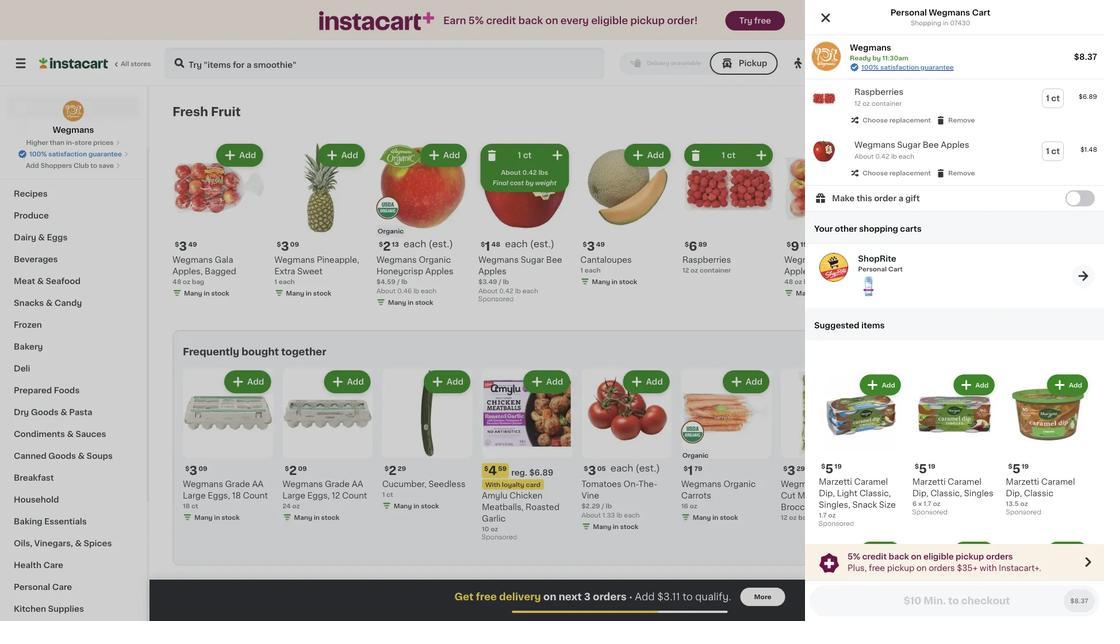 Task type: locate. For each thing, give the bounding box(es) containing it.
kitchen supplies
[[14, 605, 84, 613]]

0 vertical spatial 6
[[689, 240, 698, 252]]

$6.89 up card
[[530, 469, 554, 477]]

pickup inside button
[[739, 59, 768, 67]]

eligible right every
[[592, 16, 628, 26]]

1 remove from the top
[[949, 117, 976, 123]]

in for cucumber, seedless
[[414, 503, 420, 509]]

wegmans for wegmans grade aa large eggs, 18 count 18 ct
[[183, 480, 223, 488]]

5% up plus,
[[848, 553, 861, 561]]

2 1 ct button from the top
[[1043, 142, 1064, 161]]

bag for 3
[[192, 278, 204, 285]]

personal inside the shoprite personal cart
[[859, 266, 887, 273]]

1 ct left increment quantity of raspberries icon
[[722, 151, 736, 159]]

$1.48 each (estimated) element
[[479, 239, 572, 254]]

many in stock for wegmans grade aa large eggs, 18 count
[[194, 514, 240, 521]]

2 apples, from the left
[[785, 267, 815, 275]]

0 horizontal spatial 100%
[[29, 151, 47, 157]]

1 choose replacement button from the top
[[850, 115, 931, 125]]

0 vertical spatial bee
[[923, 141, 939, 149]]

orders for qualify.
[[593, 592, 627, 602]]

about for honeycrisp
[[377, 288, 396, 294]]

29 for 3
[[797, 465, 805, 472]]

1 vertical spatial personal
[[859, 266, 887, 273]]

09 inside $ 4 09
[[1005, 241, 1014, 247]]

0 horizontal spatial credit
[[486, 16, 516, 26]]

$ 5 19 up baby
[[1009, 463, 1029, 475]]

wegmans link
[[53, 100, 94, 136]]

apples inside wegmans organic honeycrisp apples $4.59 / lb about 0.46 lb each
[[426, 267, 454, 275]]

save
[[99, 163, 114, 169]]

many down cucumber,
[[394, 503, 412, 509]]

0 horizontal spatial back
[[519, 16, 543, 26]]

stock for wegmans italian- style boneless skinless chicken breast cutlets, raised without antibiotics
[[920, 535, 938, 541]]

dip, inside 'marzetti caramel dip, light classic, singles, snack size 1.7 oz'
[[819, 490, 835, 498]]

dry goods & pasta
[[14, 409, 92, 417]]

0 vertical spatial pickup
[[631, 16, 665, 26]]

0 horizontal spatial cart
[[889, 266, 903, 273]]

/ right $3.49
[[499, 278, 502, 285]]

1 vertical spatial remove button
[[936, 168, 976, 178]]

personal for personal care
[[14, 583, 50, 591]]

classic
[[1025, 490, 1054, 498]]

1 ct button for wegmans sugar bee apples
[[1043, 142, 1064, 161]]

guarantee down shopping
[[921, 64, 954, 70]]

0 horizontal spatial eggs,
[[208, 492, 230, 500]]

section
[[173, 330, 1082, 566]]

1 eggs, from the left
[[208, 492, 230, 500]]

wegmans for wegmans honeycrisp apples, bagged 48 oz bag
[[785, 256, 825, 264]]

about right wegmans sugar bee apples image
[[855, 153, 874, 160]]

$ 3 09 up wegmans grade aa large eggs, 18 count 18 ct
[[185, 465, 208, 477]]

1 vertical spatial honeycrisp
[[377, 267, 424, 275]]

3 up wegmans gala apples, bagged 48 oz bag at the top left of page
[[179, 240, 187, 252]]

free right 'get'
[[476, 592, 497, 602]]

1 product group from the top
[[805, 79, 1105, 132]]

bag inside wegmans gala apples, bagged 48 oz bag
[[192, 278, 204, 285]]

1 vertical spatial sugar
[[521, 256, 544, 264]]

2 caramel from the left
[[948, 478, 982, 486]]

$8.39 / lb
[[881, 514, 912, 521]]

(est.) for 3
[[636, 464, 660, 473]]

with loyalty card price $4.59. original price $6.89. element
[[482, 463, 573, 478]]

2 horizontal spatial 48
[[785, 278, 794, 285]]

grade inside wegmans grade aa large eggs, 18 count 18 ct
[[225, 480, 250, 488]]

4 for $ 4 09
[[995, 240, 1004, 252]]

1 vertical spatial care
[[52, 583, 72, 591]]

$ 5 19 up "italian-"
[[915, 463, 936, 475]]

marzetti for classic,
[[913, 478, 946, 486]]

1 29 from the left
[[797, 465, 805, 472]]

product group
[[173, 142, 265, 300], [275, 142, 367, 300], [377, 142, 469, 309], [479, 142, 572, 306], [581, 142, 674, 288], [683, 142, 776, 275], [785, 142, 878, 300], [887, 142, 980, 309], [989, 142, 1082, 288], [183, 368, 273, 524], [283, 368, 373, 524], [382, 368, 473, 513], [482, 368, 573, 544], [582, 368, 672, 534], [682, 368, 772, 524], [781, 368, 872, 522], [881, 368, 972, 555], [981, 368, 1071, 524], [819, 373, 904, 531], [913, 373, 997, 519], [1006, 373, 1091, 519], [819, 540, 904, 621], [913, 540, 997, 621], [1006, 540, 1091, 621]]

1.7 right x
[[924, 501, 932, 507]]

1 horizontal spatial eligible
[[924, 553, 954, 561]]

$5.82 each (estimated) element
[[887, 239, 980, 254]]

cart inside personal wegmans cart shopping in 07430
[[973, 9, 991, 17]]

wegmans logo image
[[62, 100, 84, 122]]

product group containing raspberries
[[805, 79, 1105, 132]]

by inside about 0.42 lbs final cost by weight
[[526, 180, 534, 186]]

11:30am inside the wegmans ready by 11:30am
[[883, 55, 909, 61]]

add shoppers club to save link
[[26, 161, 121, 170]]

wegmans image
[[812, 42, 841, 71]]

choose
[[863, 117, 888, 123], [863, 170, 888, 176]]

wegmans inside wegmans sugar bee apples about 0.42 lb each
[[855, 141, 896, 149]]

bagged for 9
[[817, 267, 849, 275]]

1 horizontal spatial by
[[873, 55, 881, 61]]

$ 3 49 up wegmans gala apples, bagged 48 oz bag at the top left of page
[[175, 240, 197, 252]]

add button inside product group
[[1023, 372, 1068, 392]]

many for wegmans grade aa large eggs, 12 count
[[294, 514, 312, 521]]

sponsored badge image down 13.5
[[1006, 510, 1041, 516]]

many for cucumber, seedless
[[394, 503, 412, 509]]

1 item carousel region from the top
[[173, 100, 1082, 321]]

caramel inside marzetti caramel dip, classic, singles 6 x 1.7 oz
[[948, 478, 982, 486]]

many in stock down "cucumber, seedless 1 ct"
[[394, 503, 439, 509]]

pickup for pickup at 100 farm view
[[810, 59, 841, 67]]

1 horizontal spatial grade
[[325, 480, 350, 488]]

10
[[482, 526, 489, 532]]

many in stock down without
[[893, 535, 938, 541]]

many for wegmans italian- style boneless skinless chicken breast cutlets, raised without antibiotics
[[893, 535, 911, 541]]

eggs, for 3
[[208, 492, 230, 500]]

count for 2
[[342, 492, 367, 500]]

3 marzetti from the left
[[1006, 478, 1040, 486]]

3 caramel from the left
[[1042, 478, 1076, 486]]

deli link
[[7, 358, 140, 380]]

about 0.42 lbs final cost by weight
[[493, 169, 557, 186]]

1 caramel from the left
[[855, 478, 888, 486]]

in for wegmans italian- style boneless skinless chicken breast cutlets, raised without antibiotics
[[912, 535, 918, 541]]

many down the 'wegmans grade aa large eggs, 12 count 24 oz'
[[294, 514, 312, 521]]

$ 4 09
[[991, 240, 1014, 252]]

health care
[[14, 562, 63, 570]]

item carousel region containing fresh fruit
[[173, 100, 1082, 321]]

$6.89 down 2 button
[[1079, 93, 1098, 100]]

1 vertical spatial cut
[[781, 492, 796, 500]]

13.5
[[1006, 501, 1019, 507]]

the-
[[639, 480, 658, 488]]

$
[[175, 241, 179, 247], [481, 241, 485, 247], [787, 241, 791, 247], [277, 241, 281, 247], [379, 241, 383, 247], [583, 241, 587, 247], [685, 241, 689, 247], [889, 241, 893, 247], [991, 241, 995, 247], [822, 464, 826, 470], [915, 464, 919, 470], [1009, 464, 1013, 470], [185, 465, 189, 472], [484, 465, 489, 472], [784, 465, 788, 472], [285, 465, 289, 472], [385, 465, 389, 472], [584, 465, 588, 472], [684, 465, 688, 472]]

1 ct
[[1047, 94, 1060, 102], [1047, 147, 1060, 155], [518, 151, 532, 159], [722, 151, 736, 159]]

0 horizontal spatial cut
[[781, 492, 796, 500]]

with
[[486, 481, 501, 488]]

apples, inside wegmans gala apples, bagged 48 oz bag
[[173, 267, 203, 275]]

breakfast
[[14, 474, 54, 482]]

oz inside wegmans organic spinach, baby 5 oz container many in stock
[[987, 503, 994, 509]]

back left every
[[519, 16, 543, 26]]

suggested items
[[815, 322, 885, 330]]

1 vertical spatial to
[[683, 592, 693, 602]]

count for 3
[[243, 492, 268, 500]]

0 horizontal spatial 49
[[188, 241, 197, 247]]

choose replacement button
[[850, 115, 931, 125], [850, 168, 931, 178]]

1 horizontal spatial 100%
[[862, 64, 879, 70]]

1 horizontal spatial 5%
[[848, 553, 861, 561]]

cut
[[954, 256, 968, 264], [781, 492, 796, 500]]

2 replacement from the top
[[890, 170, 931, 176]]

choose up make this order a gift
[[863, 170, 888, 176]]

2 grade from the left
[[325, 480, 350, 488]]

stock for wegmans gala apples, bagged
[[211, 290, 229, 296]]

choose replacement button up order
[[850, 168, 931, 178]]

1 vertical spatial remove
[[949, 170, 976, 176]]

guarantee inside button
[[89, 151, 122, 157]]

seedless
[[429, 480, 466, 488]]

wegmans inside wegmans cleaned & cut microwaveable broccoli florets 12 oz bag
[[781, 480, 822, 488]]

item carousel region containing fresh vegetables
[[173, 575, 1082, 621]]

your other shopping carts
[[815, 225, 922, 233]]

replacement
[[890, 117, 931, 123], [890, 170, 931, 176]]

product group
[[805, 79, 1105, 132], [805, 132, 1105, 185]]

/ up 1.33
[[602, 503, 605, 509]]

1 horizontal spatial each (est.)
[[505, 240, 555, 249]]

6 left x
[[913, 501, 917, 507]]

apples for wegmans sugar bee apples $3.49 / lb about 0.42 lb each
[[479, 267, 507, 275]]

add inside product group
[[1045, 378, 1062, 386]]

in
[[943, 20, 949, 26], [612, 278, 618, 285], [204, 290, 210, 296], [816, 290, 822, 296], [306, 290, 312, 296], [408, 299, 414, 305], [414, 503, 420, 509], [214, 514, 220, 521], [314, 514, 320, 521], [713, 514, 719, 521], [1012, 514, 1018, 521], [613, 523, 619, 530], [912, 535, 918, 541]]

product group containing wegmans sugar bee apples
[[805, 132, 1105, 185]]

each (est.)
[[505, 240, 555, 249], [404, 240, 453, 249], [611, 464, 660, 473]]

bakery
[[14, 343, 43, 351]]

2 large from the left
[[283, 492, 306, 500]]

sugar for wegmans sugar bee apples about 0.42 lb each
[[898, 141, 921, 149]]

1 $ 5 19 from the left
[[822, 463, 842, 475]]

remove button for container
[[936, 115, 976, 125]]

1 horizontal spatial 100% satisfaction guarantee
[[862, 64, 954, 70]]

lb right 1.33
[[617, 512, 623, 518]]

0 horizontal spatial large
[[183, 492, 206, 500]]

2 choose from the top
[[863, 170, 888, 176]]

100% down 'higher'
[[29, 151, 47, 157]]

0 horizontal spatial bee
[[546, 256, 562, 264]]

1.33
[[603, 512, 615, 518]]

1 grade from the left
[[225, 480, 250, 488]]

ct inside "cucumber, seedless 1 ct"
[[387, 491, 393, 498]]

1 vertical spatial bee
[[546, 256, 562, 264]]

in inside personal wegmans cart shopping in 07430
[[943, 20, 949, 26]]

eggs, inside wegmans grade aa large eggs, 18 count 18 ct
[[208, 492, 230, 500]]

sponsored badge image for marzetti caramel dip, classic, singles
[[913, 510, 948, 516]]

stock down the 'wegmans grade aa large eggs, 12 count 24 oz'
[[321, 514, 340, 521]]

stock down wegmans honeycrisp apples, bagged 48 oz bag
[[823, 290, 842, 296]]

grade
[[225, 480, 250, 488], [325, 480, 350, 488]]

by
[[873, 55, 881, 61], [981, 59, 992, 67], [526, 180, 534, 186]]

0 horizontal spatial classic,
[[860, 490, 891, 498]]

2 vertical spatial container
[[996, 503, 1027, 509]]

choose replacement button for raspberries
[[850, 115, 931, 125]]

again
[[58, 126, 81, 134]]

many in stock down wegmans grade aa large eggs, 18 count 18 ct
[[194, 514, 240, 521]]

1 horizontal spatial $ 5 19
[[915, 463, 936, 475]]

5 up "italian-"
[[919, 463, 927, 475]]

1 classic, from the left
[[860, 490, 891, 498]]

each right 0.46
[[421, 288, 437, 294]]

in down wegmans organic carrots 16 oz
[[713, 514, 719, 521]]

0 horizontal spatial 18
[[183, 503, 190, 509]]

back inside 5% credit back on eligible pickup orders plus, free pickup on orders $35+ with instacart+.
[[889, 553, 910, 561]]

2 horizontal spatial each (est.)
[[611, 464, 660, 473]]

0 vertical spatial choose replacement button
[[850, 115, 931, 125]]

many for wegmans gala apples, bagged
[[184, 290, 202, 296]]

large
[[183, 492, 206, 500], [283, 492, 306, 500]]

wegmans inside the 'wegmans grade aa large eggs, 12 count 24 oz'
[[283, 480, 323, 488]]

wegmans inside wegmans italian- style boneless skinless chicken breast cutlets, raised without antibiotics
[[881, 480, 921, 488]]

with loyalty card
[[486, 481, 541, 488]]

2 horizontal spatial orders
[[987, 553, 1014, 561]]

credit right earn
[[486, 16, 516, 26]]

$3.05 each (estimated) element
[[582, 463, 672, 478]]

other
[[835, 225, 858, 233]]

1 ct button
[[1043, 89, 1064, 108], [1043, 142, 1064, 161]]

1.7 down the florets
[[819, 512, 827, 519]]

orders for orders
[[987, 553, 1014, 561]]

apples, for 9
[[785, 267, 815, 275]]

$ 5 19 for marzetti caramel dip, classic, singles
[[915, 463, 936, 475]]

dairy
[[14, 234, 36, 242]]

sponsored badge image
[[479, 296, 513, 303], [913, 510, 948, 516], [1006, 510, 1041, 516], [819, 521, 854, 528], [482, 534, 517, 541], [881, 546, 916, 553]]

lb up 1.33
[[606, 503, 612, 509]]

0 horizontal spatial personal
[[14, 583, 50, 591]]

farm
[[872, 59, 894, 67]]

remove raspberries image
[[689, 148, 703, 162]]

09 for wegmans grade aa large eggs, 12 count
[[298, 465, 307, 472]]

0 vertical spatial item carousel region
[[173, 100, 1082, 321]]

raspberries 12 oz container down farm
[[855, 88, 904, 107]]

2 horizontal spatial caramel
[[1042, 478, 1076, 486]]

1 horizontal spatial back
[[889, 553, 910, 561]]

(est.) inside $2.13 each (estimated) element
[[429, 240, 453, 249]]

sponsored badge image for wegmans italian- style boneless skinless chicken breast cutlets, raised without antibiotics
[[881, 546, 916, 553]]

2 horizontal spatial personal
[[891, 9, 927, 17]]

1 dip, from the left
[[819, 490, 835, 498]]

bagged down your
[[817, 267, 849, 275]]

1 count from the left
[[243, 492, 268, 500]]

sponsored badge image down $3.49
[[479, 296, 513, 303]]

each inside wegmans sugar bee apples $3.49 / lb about 0.42 lb each
[[523, 288, 538, 294]]

to
[[91, 163, 97, 169], [683, 592, 693, 602]]

1 horizontal spatial 6
[[913, 501, 917, 507]]

wegmans for wegmans italian- style boneless skinless chicken breast cutlets, raised without antibiotics
[[881, 480, 921, 488]]

0 horizontal spatial 11:30am
[[883, 55, 909, 61]]

bag inside wegmans honeycrisp apples, bagged 48 oz bag
[[804, 278, 817, 285]]

2 choose replacement from the top
[[863, 170, 931, 176]]

1 horizontal spatial personal
[[859, 266, 887, 273]]

$3.49
[[479, 278, 497, 285]]

1 vertical spatial orders
[[929, 564, 955, 572]]

0 vertical spatial fresh
[[173, 106, 208, 118]]

skinless
[[881, 503, 914, 511]]

care for personal care
[[52, 583, 72, 591]]

1 choose replacement from the top
[[863, 117, 931, 123]]

2 bagged from the left
[[817, 267, 849, 275]]

classic, up snack
[[860, 490, 891, 498]]

0 horizontal spatial apples
[[426, 267, 454, 275]]

0 vertical spatial remove button
[[936, 115, 976, 125]]

07430
[[951, 20, 971, 26]]

service type group
[[620, 52, 778, 75]]

0 horizontal spatial count
[[243, 492, 268, 500]]

care up the supplies
[[52, 583, 72, 591]]

in down 13.5
[[1012, 514, 1018, 521]]

1 vertical spatial 100% satisfaction guarantee
[[29, 151, 122, 157]]

classic, down "italian-"
[[931, 490, 963, 498]]

try
[[740, 17, 753, 25]]

try free
[[740, 17, 772, 25]]

orders up the with
[[987, 553, 1014, 561]]

about inside tomatoes on-the- vine $2.29 / lb about 1.33 lb each
[[582, 512, 601, 518]]

qualify.
[[696, 592, 732, 602]]

choose replacement for raspberries
[[863, 117, 931, 123]]

2 product group from the top
[[805, 132, 1105, 185]]

1 bagged from the left
[[205, 267, 236, 275]]

1 up $3.49
[[485, 240, 491, 252]]

2 vertical spatial personal
[[14, 583, 50, 591]]

replacement up 'wegmans sugar bee apples' button
[[890, 117, 931, 123]]

3 up wegmans grade aa large eggs, 18 count 18 ct
[[189, 465, 197, 477]]

count inside wegmans grade aa large eggs, 18 count 18 ct
[[243, 492, 268, 500]]

2 horizontal spatial apples
[[941, 141, 970, 149]]

item carousel region
[[173, 100, 1082, 321], [173, 575, 1082, 621]]

1 vertical spatial choose replacement button
[[850, 168, 931, 178]]

many down extra on the left top
[[286, 290, 304, 296]]

3 up extra on the left top
[[281, 240, 289, 252]]

many down 13.5
[[992, 514, 1011, 521]]

stock for wegmans organic carrots
[[720, 514, 738, 521]]

cut inside wegmans cleaned & cut microwaveable broccoli florets 12 oz bag
[[781, 492, 796, 500]]

2 dip, from the left
[[913, 490, 929, 498]]

wegmans inside wegmans honeycrisp apples, bagged 48 oz bag
[[785, 256, 825, 264]]

0 vertical spatial $6.89
[[1079, 93, 1098, 100]]

raspberries 12 oz container
[[855, 88, 904, 107], [683, 256, 731, 273]]

2 vertical spatial pickup
[[888, 564, 915, 572]]

all
[[121, 61, 129, 67]]

replacement for wegmans
[[890, 170, 931, 176]]

1 horizontal spatial $ 3 49
[[583, 240, 605, 252]]

1 ct button down 2 button
[[1043, 89, 1064, 108]]

choose replacement button for wegmans
[[850, 168, 931, 178]]

48 inside wegmans gala apples, bagged 48 oz bag
[[173, 278, 181, 285]]

about down $2.29
[[582, 512, 601, 518]]

1 aa from the left
[[252, 480, 264, 488]]

goods down prepared foods
[[31, 409, 59, 417]]

1 horizontal spatial caramel
[[948, 478, 982, 486]]

5 for marzetti caramel dip, classic, singles
[[919, 463, 927, 475]]

treatment tracker modal dialog
[[150, 580, 1105, 621]]

wegmans inside wegmans organic honeycrisp apples $4.59 / lb about 0.46 lb each
[[377, 256, 417, 264]]

29
[[797, 465, 805, 472], [398, 465, 406, 472]]

1 horizontal spatial chicken
[[916, 503, 949, 511]]

2 $ 5 19 from the left
[[915, 463, 936, 475]]

apples, for 3
[[173, 267, 203, 275]]

29 up microwaveable
[[797, 465, 805, 472]]

2 horizontal spatial $ 5 19
[[1009, 463, 1029, 475]]

bee inside wegmans sugar bee apples $3.49 / lb about 0.42 lb each
[[546, 256, 562, 264]]

eggs, for 2
[[308, 492, 330, 500]]

in down sweet
[[306, 290, 312, 296]]

2 aa from the left
[[352, 480, 363, 488]]

1 $ 3 49 from the left
[[175, 240, 197, 252]]

1 vertical spatial pickup
[[956, 553, 985, 561]]

2 remove button from the top
[[936, 168, 976, 178]]

each down cantaloupes
[[585, 267, 601, 273]]

watermelon
[[887, 267, 936, 275]]

1 down 2 button
[[1047, 94, 1050, 102]]

1 49 from the left
[[188, 241, 197, 247]]

2 marzetti from the left
[[913, 478, 946, 486]]

lbs
[[539, 169, 549, 176]]

(est.) inside $1.48 each (estimated) element
[[530, 240, 555, 249]]

eggs
[[47, 234, 68, 242]]

raspberries 12 oz container down 89
[[683, 256, 731, 273]]

main content
[[150, 86, 1105, 621]]

49 for cantaloupes
[[596, 241, 605, 247]]

amylu
[[482, 492, 508, 500]]

2 49 from the left
[[596, 241, 605, 247]]

count inside the 'wegmans grade aa large eggs, 12 count 24 oz'
[[342, 492, 367, 500]]

$ 2 29
[[385, 465, 406, 477]]

2 eggs, from the left
[[308, 492, 330, 500]]

& left "eggs"
[[38, 234, 45, 242]]

foods
[[54, 387, 80, 395]]

0 vertical spatial honeycrisp
[[827, 256, 874, 264]]

0 vertical spatial 100%
[[862, 64, 879, 70]]

19 inside $ 9 19
[[801, 241, 808, 247]]

0 vertical spatial raspberries 12 oz container
[[855, 88, 904, 107]]

2 horizontal spatial dip,
[[1006, 490, 1023, 498]]

many in stock down wegmans gala apples, bagged 48 oz bag at the top left of page
[[184, 290, 229, 296]]

canned
[[14, 452, 46, 460]]

0 vertical spatial choose replacement
[[863, 117, 931, 123]]

1 inside wegmans pineapple, extra sweet 1 each
[[275, 278, 277, 285]]

meatballs,
[[482, 503, 524, 511]]

oz inside wegmans organic carrots 16 oz
[[690, 503, 698, 509]]

1 marzetti from the left
[[819, 478, 853, 486]]

1 horizontal spatial bagged
[[817, 267, 849, 275]]

1 horizontal spatial raspberries
[[855, 88, 904, 96]]

cut up broccoli
[[781, 492, 796, 500]]

(est.) inside $ 5 82 each (est.)
[[941, 240, 965, 249]]

replacement for raspberries
[[890, 117, 931, 123]]

apples inside wegmans sugar bee apples about 0.42 lb each
[[941, 141, 970, 149]]

100% inside button
[[29, 151, 47, 157]]

go to cart image
[[1077, 269, 1091, 283]]

2 29 from the left
[[398, 465, 406, 472]]

oils,
[[14, 540, 32, 548]]

2 $ 3 49 from the left
[[583, 240, 605, 252]]

in for wegmans gala apples, bagged
[[204, 290, 210, 296]]

bagged down gala
[[205, 267, 236, 275]]

$ inside $ 2 09
[[285, 465, 289, 472]]

1 vertical spatial replacement
[[890, 170, 931, 176]]

credit up plus,
[[863, 553, 887, 561]]

1 horizontal spatial cart
[[973, 9, 991, 17]]

2 remove from the top
[[949, 170, 976, 176]]

chunks
[[938, 267, 968, 275]]

2 count from the left
[[342, 492, 367, 500]]

wegmans inside wegmans gala apples, bagged 48 oz bag
[[173, 256, 213, 264]]

stock down wegmans gala apples, bagged 48 oz bag at the top left of page
[[211, 290, 229, 296]]

& left "sauces"
[[67, 430, 74, 438]]

in left "07430"
[[943, 20, 949, 26]]

eggs, inside the 'wegmans grade aa large eggs, 12 count 24 oz'
[[308, 492, 330, 500]]

stock down wegmans grade aa large eggs, 18 count 18 ct
[[222, 514, 240, 521]]

19 up cleaned
[[835, 464, 842, 470]]

many down carrots
[[693, 514, 711, 521]]

remove button
[[936, 115, 976, 125], [936, 168, 976, 178]]

2 horizontal spatial marzetti
[[1006, 478, 1040, 486]]

bee inside wegmans sugar bee apples about 0.42 lb each
[[923, 141, 939, 149]]

oz inside "amylu chicken meatballs, roasted garlic 10 oz"
[[491, 526, 498, 532]]

$9.65 per package (estimated) element
[[881, 463, 972, 478]]

48 inside wegmans honeycrisp apples, bagged 48 oz bag
[[785, 278, 794, 285]]

many down wegmans gala apples, bagged 48 oz bag at the top left of page
[[184, 290, 202, 296]]

1 vertical spatial 1 ct button
[[1043, 142, 1064, 161]]

section containing 3
[[173, 330, 1082, 566]]

your
[[815, 225, 833, 233]]

microwaveable
[[798, 492, 859, 500]]

more button
[[741, 588, 786, 606]]

in for wegmans organic carrots
[[713, 514, 719, 521]]

1 remove button from the top
[[936, 115, 976, 125]]

3 dip, from the left
[[1006, 490, 1023, 498]]

2 for $ 2 09
[[289, 465, 297, 477]]

wegmans sugar bee apples image
[[812, 139, 837, 163]]

bag for 9
[[804, 278, 817, 285]]

ct
[[1052, 94, 1060, 102], [1052, 147, 1060, 155], [523, 151, 532, 159], [727, 151, 736, 159], [387, 491, 393, 498], [192, 503, 198, 509]]

None search field
[[165, 47, 605, 79]]

11:30am left 2 button
[[994, 59, 1030, 67]]

raspberries button
[[855, 87, 904, 97]]

1 choose from the top
[[863, 117, 888, 123]]

& up snack
[[860, 480, 866, 488]]

many for wegmans pineapple, extra sweet
[[286, 290, 304, 296]]

3 $ 5 19 from the left
[[1009, 463, 1029, 475]]

(est.) up "italian-"
[[933, 464, 958, 473]]

2 classic, from the left
[[931, 490, 963, 498]]

dairy & eggs
[[14, 234, 68, 242]]

1 replacement from the top
[[890, 117, 931, 123]]

$ 5 19 for marzetti caramel dip, light classic, singles, snack size
[[822, 463, 842, 475]]

free for try
[[755, 17, 772, 25]]

orders
[[987, 553, 1014, 561], [929, 564, 955, 572], [593, 592, 627, 602]]

caramel inside 'marzetti caramel dip, light classic, singles, snack size 1.7 oz'
[[855, 478, 888, 486]]

many in stock down sweet
[[286, 290, 332, 296]]

many in stock down wegmans organic carrots 16 oz
[[693, 514, 738, 521]]

wegmans cleaned & cut microwaveable broccoli florets 12 oz bag
[[781, 480, 866, 521]]

each down $1.48 each (estimated) element
[[523, 288, 538, 294]]

raspberries down 89
[[683, 256, 731, 264]]

about for bee
[[479, 288, 498, 294]]

wegmans for wegmans organic honeycrisp apples $4.59 / lb about 0.46 lb each
[[377, 256, 417, 264]]

19
[[801, 241, 808, 247], [835, 464, 842, 470], [929, 464, 936, 470], [1022, 464, 1029, 470]]

sponsored badge image for amylu chicken meatballs, roasted garlic
[[482, 534, 517, 541]]

items
[[862, 322, 885, 330]]

each (est.) for 2
[[404, 240, 453, 249]]

1 horizontal spatial marzetti
[[913, 478, 946, 486]]

2 vertical spatial free
[[476, 592, 497, 602]]

dip, inside 'marzetti caramel dip, classic 13.5 oz'
[[1006, 490, 1023, 498]]

each down 'wegmans sugar bee apples' button
[[899, 153, 915, 160]]

lb up 0.46
[[402, 278, 408, 285]]

$ 2 13
[[379, 240, 399, 252]]

reg. $6.89
[[512, 469, 554, 477]]

satisfaction down the wegmans ready by 11:30am
[[881, 64, 920, 70]]

1 large from the left
[[183, 492, 206, 500]]

0 horizontal spatial orders
[[593, 592, 627, 602]]

0 horizontal spatial ready
[[850, 55, 871, 61]]

apples for wegmans sugar bee apples about 0.42 lb each
[[941, 141, 970, 149]]

in for wegmans pineapple, extra sweet
[[306, 290, 312, 296]]

wegmans inside wegmans sugar bee apples $3.49 / lb about 0.42 lb each
[[479, 256, 519, 264]]

$ inside $ 2 29
[[385, 465, 389, 472]]

0 horizontal spatial guarantee
[[89, 151, 122, 157]]

0 vertical spatial free
[[755, 17, 772, 25]]

dip,
[[819, 490, 835, 498], [913, 490, 929, 498], [1006, 490, 1023, 498]]

stock
[[619, 278, 638, 285], [211, 290, 229, 296], [823, 290, 842, 296], [313, 290, 332, 296], [415, 299, 434, 305], [421, 503, 439, 509], [222, 514, 240, 521], [321, 514, 340, 521], [720, 514, 738, 521], [1019, 514, 1038, 521], [621, 523, 639, 530], [920, 535, 938, 541]]

choose replacement
[[863, 117, 931, 123], [863, 170, 931, 176]]

1 horizontal spatial cut
[[954, 256, 968, 264]]

1 down extra on the left top
[[275, 278, 277, 285]]

about for the-
[[582, 512, 601, 518]]

dry goods & pasta link
[[7, 402, 140, 423]]

many in stock down 0.46
[[388, 299, 434, 305]]

1 vertical spatial 9
[[888, 465, 896, 477]]

container down 89
[[700, 267, 731, 273]]

2 item carousel region from the top
[[173, 575, 1082, 621]]

0 horizontal spatial 0.42
[[500, 288, 514, 294]]

0 horizontal spatial free
[[476, 592, 497, 602]]

aa for 2
[[352, 480, 363, 488]]

cart down the shoprite
[[889, 266, 903, 273]]

1 down cantaloupes
[[581, 267, 583, 273]]

0 horizontal spatial $ 5 19
[[822, 463, 842, 475]]

2 choose replacement button from the top
[[850, 168, 931, 178]]

large inside the 'wegmans grade aa large eggs, 12 count 24 oz'
[[283, 492, 306, 500]]

organic for carrots
[[724, 480, 756, 488]]

many down 0.46
[[388, 299, 406, 305]]

free for get
[[476, 592, 497, 602]]

caramel for classic,
[[948, 478, 982, 486]]

2 for $ 2 29
[[389, 465, 397, 477]]

grade for 3
[[225, 480, 250, 488]]

0 vertical spatial to
[[91, 163, 97, 169]]

marzetti inside marzetti caramel dip, classic, singles 6 x 1.7 oz
[[913, 478, 946, 486]]

in down wegmans honeycrisp apples, bagged 48 oz bag
[[816, 290, 822, 296]]

stock down the antibiotics
[[920, 535, 938, 541]]

1 1 ct button from the top
[[1043, 89, 1064, 108]]

1 horizontal spatial 4
[[995, 240, 1004, 252]]

/pkg (est.)
[[910, 464, 958, 473]]

order
[[875, 194, 897, 203]]

wegmans for wegmans organic spinach, baby 5 oz container many in stock
[[981, 480, 1021, 488]]

1 horizontal spatial apples,
[[785, 267, 815, 275]]

caramel inside 'marzetti caramel dip, classic 13.5 oz'
[[1042, 478, 1076, 486]]

sugar inside wegmans sugar bee apples $3.49 / lb about 0.42 lb each
[[521, 256, 544, 264]]

$ inside $ 5 82 each (est.)
[[889, 241, 893, 247]]

1 vertical spatial item carousel region
[[173, 575, 1082, 621]]

0.42 left lbs
[[523, 169, 537, 176]]

stock for cucumber, seedless
[[421, 503, 439, 509]]

1 horizontal spatial pickup
[[888, 564, 915, 572]]

1 vertical spatial free
[[869, 564, 886, 572]]

extra
[[275, 267, 295, 275]]

roasted
[[526, 503, 560, 511]]

2 horizontal spatial free
[[869, 564, 886, 572]]

each right 13
[[404, 240, 426, 249]]

2 vertical spatial fresh
[[173, 580, 208, 593]]

organic inside wegmans organic carrots 16 oz
[[724, 480, 756, 488]]

wegmans honeycrisp apples, bagged 48 oz bag
[[785, 256, 874, 285]]

classic, inside marzetti caramel dip, classic, singles 6 x 1.7 oz
[[931, 490, 963, 498]]

1 horizontal spatial credit
[[863, 553, 887, 561]]

orders left •
[[593, 592, 627, 602]]

credit inside 5% credit back on eligible pickup orders plus, free pickup on orders $35+ with instacart+.
[[863, 553, 887, 561]]

to inside 'link'
[[91, 163, 97, 169]]

1 apples, from the left
[[173, 267, 203, 275]]

1 horizontal spatial 9
[[888, 465, 896, 477]]

prepared foods link
[[7, 380, 140, 402]]

wegmans for wegmans organic carrots 16 oz
[[682, 480, 722, 488]]

100% satisfaction guarantee down the wegmans ready by 11:30am
[[862, 64, 954, 70]]

orders inside treatment tracker modal 'dialog'
[[593, 592, 627, 602]]

$ 3 49 for cantaloupes
[[583, 240, 605, 252]]

prepared foods
[[14, 387, 80, 395]]

each inside $3.05 each (estimated) element
[[611, 464, 634, 473]]

0 vertical spatial credit
[[486, 16, 516, 26]]

remove button for apples
[[936, 168, 976, 178]]

stock down wegmans organic carrots 16 oz
[[720, 514, 738, 521]]



Task type: vqa. For each thing, say whether or not it's contained in the screenshot.


Task type: describe. For each thing, give the bounding box(es) containing it.
in for wegmans honeycrisp apples, bagged
[[816, 290, 822, 296]]

shoprite
[[859, 255, 897, 263]]

0.42 inside wegmans sugar bee apples $3.49 / lb about 0.42 lb each
[[500, 288, 514, 294]]

main content containing fresh fruit
[[150, 86, 1105, 621]]

fresh inside wegmans fresh cut watermelon chunks
[[929, 256, 952, 264]]

oz inside wegmans cleaned & cut microwaveable broccoli florets 12 oz bag
[[790, 514, 797, 521]]

earn
[[444, 16, 466, 26]]

48 inside $ 1 48
[[492, 241, 501, 247]]

free inside 5% credit back on eligible pickup orders plus, free pickup on orders $35+ with instacart+.
[[869, 564, 886, 572]]

secret invisible solid powder fresh antiperspirant/deodorant image
[[859, 276, 879, 297]]

lb right $3.49
[[503, 278, 509, 285]]

bagged for 3
[[205, 267, 236, 275]]

raspberries inside product group
[[683, 256, 731, 264]]

many for wegmans honeycrisp apples, bagged
[[796, 290, 815, 296]]

oz inside 'marzetti caramel dip, classic 13.5 oz'
[[1021, 501, 1029, 507]]

5% inside 5% credit back on eligible pickup orders plus, free pickup on orders $35+ with instacart+.
[[848, 553, 861, 561]]

without
[[881, 526, 912, 534]]

$ inside $ 3 05
[[584, 465, 588, 472]]

shopping
[[860, 225, 899, 233]]

0 horizontal spatial eligible
[[592, 16, 628, 26]]

many in stock for wegmans gala apples, bagged
[[184, 290, 229, 296]]

product group containing add
[[981, 368, 1071, 524]]

0 vertical spatial 100% satisfaction guarantee
[[862, 64, 954, 70]]

raspberries 12 oz container inside product group
[[855, 88, 904, 107]]

$2.13 each (estimated) element
[[377, 239, 469, 254]]

100% satisfaction guarantee inside button
[[29, 151, 122, 157]]

many in stock for wegmans italian- style boneless skinless chicken breast cutlets, raised without antibiotics
[[893, 535, 938, 541]]

oils, vinegars, & spices
[[14, 540, 112, 548]]

in down 0.46
[[408, 299, 414, 305]]

ready inside the wegmans ready by 11:30am
[[850, 55, 871, 61]]

marzetti for classic
[[1006, 478, 1040, 486]]

delivery
[[499, 592, 541, 602]]

1 ct left $1.48
[[1047, 147, 1060, 155]]

view more button
[[957, 575, 1017, 598]]

wegmans inside personal wegmans cart shopping in 07430
[[929, 9, 971, 17]]

09 for wegmans grade aa large eggs, 18 count
[[199, 465, 208, 472]]

19 for marzetti caramel dip, classic, singles
[[929, 464, 936, 470]]

bought
[[242, 347, 279, 357]]

24
[[283, 503, 291, 509]]

chicken inside wegmans italian- style boneless skinless chicken breast cutlets, raised without antibiotics
[[916, 503, 949, 511]]

increment quantity of wegmans sugar bee apples image
[[551, 148, 565, 162]]

6 inside marzetti caramel dip, classic, singles 6 x 1.7 oz
[[913, 501, 917, 507]]

stock down wegmans organic honeycrisp apples $4.59 / lb about 0.46 lb each
[[415, 299, 434, 305]]

raspberries 12 oz container inside product group
[[683, 256, 731, 273]]

many for wegmans grade aa large eggs, 18 count
[[194, 514, 213, 521]]

each inside $ 5 82 each (est.)
[[916, 240, 938, 249]]

stock down tomatoes on-the- vine $2.29 / lb about 1.33 lb each
[[621, 523, 639, 530]]

$ 3 09 for wegmans grade aa large eggs, 18 count
[[185, 465, 208, 477]]

singles,
[[819, 501, 851, 509]]

$ 3 29
[[784, 465, 805, 477]]

wegmans fresh cut watermelon chunks
[[887, 256, 968, 275]]

fresh for fresh vegetables
[[173, 580, 208, 593]]

raspberries image
[[812, 86, 837, 110]]

$ inside $ 4 09
[[991, 241, 995, 247]]

/ down 'skinless'
[[902, 514, 904, 521]]

cost
[[510, 180, 524, 186]]

all stores
[[121, 61, 151, 67]]

large for 2
[[283, 492, 306, 500]]

in for wegmans grade aa large eggs, 18 count
[[214, 514, 220, 521]]

about inside about 0.42 lbs final cost by weight
[[501, 169, 521, 176]]

together
[[281, 347, 326, 357]]

vine
[[582, 492, 599, 500]]

broccoli
[[781, 503, 815, 511]]

health care link
[[7, 555, 140, 577]]

$2.29
[[582, 503, 600, 509]]

& left spices
[[75, 540, 82, 548]]

5 for marzetti caramel dip, light classic, singles, snack size
[[826, 463, 834, 475]]

oz inside wegmans gala apples, bagged 48 oz bag
[[183, 278, 190, 285]]

aa for 3
[[252, 480, 264, 488]]

59
[[498, 465, 507, 472]]

in for wegmans grade aa large eggs, 12 count
[[314, 514, 320, 521]]

about inside wegmans sugar bee apples about 0.42 lb each
[[855, 153, 874, 160]]

1 vertical spatial 18
[[183, 503, 190, 509]]

essentials
[[44, 518, 87, 526]]

many in stock for cantaloupes
[[592, 278, 638, 285]]

wegmans for wegmans sugar bee apples $3.49 / lb about 0.42 lb each
[[479, 256, 519, 264]]

pasta
[[69, 409, 92, 417]]

go to cart element
[[1072, 265, 1095, 288]]

lb down $1.48 each (estimated) element
[[515, 288, 521, 294]]

stock for wegmans grade aa large eggs, 12 count
[[321, 514, 340, 521]]

lb inside wegmans sugar bee apples about 0.42 lb each
[[892, 153, 897, 160]]

in inside wegmans organic spinach, baby 5 oz container many in stock
[[1012, 514, 1018, 521]]

by inside the wegmans ready by 11:30am
[[873, 55, 881, 61]]

fruit
[[211, 106, 241, 118]]

instacart logo image
[[39, 56, 108, 70]]

3 left 05
[[588, 465, 596, 477]]

stock inside wegmans organic spinach, baby 5 oz container many in stock
[[1019, 514, 1038, 521]]

make
[[833, 194, 855, 203]]

to inside treatment tracker modal 'dialog'
[[683, 592, 693, 602]]

increment quantity of raspberries image
[[755, 148, 769, 162]]

0 vertical spatial back
[[519, 16, 543, 26]]

deli
[[14, 365, 30, 373]]

sugar for wegmans sugar bee apples $3.49 / lb about 0.42 lb each
[[521, 256, 544, 264]]

2 for $ 2 13
[[383, 240, 391, 252]]

3 for wegmans cleaned & cut microwaveable broccoli florets
[[788, 465, 796, 477]]

1 up about 0.42 lbs final cost by weight
[[518, 151, 521, 159]]

79
[[695, 465, 703, 472]]

lb down 'skinless'
[[906, 514, 912, 521]]

wegmans for wegmans cleaned & cut microwaveable broccoli florets 12 oz bag
[[781, 480, 822, 488]]

singles
[[965, 490, 994, 498]]

2 horizontal spatial pickup
[[956, 553, 985, 561]]

many in stock for cucumber, seedless
[[394, 503, 439, 509]]

many for cantaloupes
[[592, 278, 610, 285]]

$35+
[[958, 564, 978, 572]]

raspberries inside product group
[[855, 88, 904, 96]]

higher than in-store prices
[[26, 140, 114, 146]]

honeycrisp inside wegmans organic honeycrisp apples $4.59 / lb about 0.46 lb each
[[377, 267, 424, 275]]

many in stock down 1.33
[[593, 523, 639, 530]]

1 horizontal spatial 11:30am
[[994, 59, 1030, 67]]

1 left 79 on the right bottom
[[688, 465, 693, 477]]

3 for wegmans grade aa large eggs, 18 count
[[189, 465, 197, 477]]

oz inside 'marzetti caramel dip, light classic, singles, snack size 1.7 oz'
[[829, 512, 836, 519]]

frozen
[[14, 321, 42, 329]]

sponsored badge image for marzetti caramel dip, light classic, singles, snack size
[[819, 521, 854, 528]]

personal for personal wegmans cart shopping in 07430
[[891, 9, 927, 17]]

remove wegmans sugar bee apples image
[[485, 148, 499, 162]]

19 for marzetti caramel dip, light classic, singles, snack size
[[835, 464, 842, 470]]

many in stock for wegmans grade aa large eggs, 12 count
[[294, 514, 340, 521]]

oz inside wegmans honeycrisp apples, bagged 48 oz bag
[[795, 278, 803, 285]]

$ inside "$ 1 79"
[[684, 465, 688, 472]]

oz inside product group
[[863, 100, 870, 107]]

stock for wegmans honeycrisp apples, bagged
[[823, 290, 842, 296]]

$ inside the $ 4 59
[[484, 465, 489, 472]]

bee for wegmans sugar bee apples about 0.42 lb each
[[923, 141, 939, 149]]

1 horizontal spatial orders
[[929, 564, 955, 572]]

many in stock for wegmans pineapple, extra sweet
[[286, 290, 332, 296]]

0 horizontal spatial $6.89
[[530, 469, 554, 477]]

wegmans for wegmans sugar bee apples about 0.42 lb each
[[855, 141, 896, 149]]

caramel for classic
[[1042, 478, 1076, 486]]

/ for sugar
[[499, 278, 502, 285]]

wegmans organic carrots 16 oz
[[682, 480, 756, 509]]

marzetti caramel dip, classic, singles 6 x 1.7 oz
[[913, 478, 994, 507]]

wegmans for wegmans ready by 11:30am
[[850, 44, 892, 52]]

stock for wegmans grade aa large eggs, 18 count
[[222, 514, 240, 521]]

1 inside "cantaloupes 1 each"
[[581, 267, 583, 273]]

3 for cantaloupes
[[587, 240, 595, 252]]

& left candy
[[46, 299, 53, 307]]

2 horizontal spatial by
[[981, 59, 992, 67]]

4 for $ 4 59
[[489, 465, 497, 477]]

bag inside wegmans cleaned & cut microwaveable broccoli florets 12 oz bag
[[799, 514, 811, 521]]

1 vertical spatial view
[[961, 582, 981, 591]]

amylu chicken meatballs, roasted garlic 10 oz
[[482, 492, 560, 532]]

garlic
[[482, 515, 506, 523]]

announcement region
[[805, 544, 1105, 581]]

eligible inside 5% credit back on eligible pickup orders plus, free pickup on orders $35+ with instacart+.
[[924, 553, 954, 561]]

stock for wegmans pineapple, extra sweet
[[313, 290, 332, 296]]

container inside wegmans organic spinach, baby 5 oz container many in stock
[[996, 503, 1027, 509]]

oz inside marzetti caramel dip, classic, singles 6 x 1.7 oz
[[933, 501, 941, 507]]

health
[[14, 562, 41, 570]]

shoprite personal cart
[[859, 255, 903, 273]]

each inside "cantaloupes 1 each"
[[585, 267, 601, 273]]

earn 5% credit back on every eligible pickup order!
[[444, 16, 698, 26]]

6 inside product group
[[689, 240, 698, 252]]

1 horizontal spatial $6.89
[[1079, 93, 1098, 100]]

oz inside the 'wegmans grade aa large eggs, 12 count 24 oz'
[[292, 503, 300, 509]]

cucumber, seedless 1 ct
[[382, 480, 466, 498]]

add inside treatment tracker modal 'dialog'
[[635, 592, 655, 602]]

each (est.) for 1
[[505, 240, 555, 249]]

0.42 inside wegmans sugar bee apples about 0.42 lb each
[[876, 153, 890, 160]]

& left the soups
[[78, 452, 85, 460]]

wegmans sugar bee apples $3.49 / lb about 0.42 lb each
[[479, 256, 562, 294]]

cart for wegmans
[[973, 9, 991, 17]]

$ inside $ 1 48
[[481, 241, 485, 247]]

100% satisfaction guarantee link
[[862, 63, 954, 72]]

personal wegmans cart shopping in 07430
[[891, 9, 991, 26]]

many inside wegmans organic spinach, baby 5 oz container many in stock
[[992, 514, 1011, 521]]

$ 1 79
[[684, 465, 703, 477]]

dip, for singles,
[[819, 490, 835, 498]]

frequently bought together
[[183, 347, 326, 357]]

wegmans for wegmans
[[53, 126, 94, 134]]

$ 3 49 for wegmans gala apples, bagged
[[175, 240, 197, 252]]

100% satisfaction guarantee button
[[18, 147, 129, 159]]

all stores link
[[39, 47, 152, 79]]

satisfaction inside button
[[48, 151, 87, 157]]

next
[[559, 592, 582, 602]]

& left pasta
[[60, 409, 67, 417]]

cut inside wegmans fresh cut watermelon chunks
[[954, 256, 968, 264]]

antibiotics
[[914, 526, 957, 534]]

remove for container
[[949, 117, 976, 123]]

choose for sugar
[[863, 170, 888, 176]]

& right 'meat'
[[37, 277, 44, 285]]

canned goods & soups link
[[7, 445, 140, 467]]

wegmans for wegmans gala apples, bagged 48 oz bag
[[173, 256, 213, 264]]

1 right remove raspberries icon
[[722, 151, 725, 159]]

gala
[[215, 256, 233, 264]]

supplies
[[48, 605, 84, 613]]

chicken inside "amylu chicken meatballs, roasted garlic 10 oz"
[[510, 492, 543, 500]]

buy
[[32, 126, 49, 134]]

raised
[[943, 515, 971, 523]]

(est.) for 2
[[429, 240, 453, 249]]

19 for wegmans honeycrisp apples, bagged
[[801, 241, 808, 247]]

1 ct up about 0.42 lbs final cost by weight
[[518, 151, 532, 159]]

each inside wegmans pineapple, extra sweet 1 each
[[279, 278, 295, 285]]

each inside wegmans organic honeycrisp apples $4.59 / lb about 0.46 lb each
[[421, 288, 437, 294]]

add inside the "add shoppers club to save" 'link'
[[26, 163, 39, 169]]

0 horizontal spatial 5%
[[469, 16, 484, 26]]

/ for organic
[[397, 278, 400, 285]]

kitchen supplies link
[[7, 598, 140, 620]]

09 for wegmans pineapple, extra sweet
[[290, 241, 299, 247]]

$8.39
[[881, 514, 900, 521]]

wegmans for wegmans grade aa large eggs, 12 count 24 oz
[[283, 480, 323, 488]]

bakery link
[[7, 336, 140, 358]]

$ inside the $ 2 13
[[379, 241, 383, 247]]

cart for personal
[[889, 266, 903, 273]]

(est.) for 1
[[530, 240, 555, 249]]

get
[[455, 592, 474, 602]]

5 inside wegmans organic spinach, baby 5 oz container many in stock
[[981, 503, 985, 509]]

each inside tomatoes on-the- vine $2.29 / lb about 1.33 lb each
[[624, 512, 640, 518]]

on inside treatment tracker modal 'dialog'
[[544, 592, 557, 602]]

this
[[857, 194, 873, 203]]

1 horizontal spatial 18
[[232, 492, 241, 500]]

2 button
[[1044, 49, 1091, 77]]

0.46
[[398, 288, 412, 294]]

reg.
[[512, 469, 528, 477]]

organic for honeycrisp
[[419, 256, 451, 264]]

3 inside treatment tracker modal 'dialog'
[[584, 592, 591, 602]]

wegmans grade aa large eggs, 18 count 18 ct
[[183, 480, 268, 509]]

condiments
[[14, 430, 65, 438]]

1 horizontal spatial guarantee
[[921, 64, 954, 70]]

1 ct down 2 button
[[1047, 94, 1060, 102]]

lb right 0.46
[[414, 288, 419, 294]]

honeycrisp inside wegmans honeycrisp apples, bagged 48 oz bag
[[827, 256, 874, 264]]

bee for wegmans sugar bee apples $3.49 / lb about 0.42 lb each
[[546, 256, 562, 264]]

0.42 inside about 0.42 lbs final cost by weight
[[523, 169, 537, 176]]

29 for 2
[[398, 465, 406, 472]]

grade for 2
[[325, 480, 350, 488]]

$ 5 82 each (est.)
[[889, 240, 965, 252]]

12 inside wegmans cleaned & cut microwaveable broccoli florets 12 oz bag
[[781, 514, 788, 521]]

each inside wegmans sugar bee apples about 0.42 lb each
[[899, 153, 915, 160]]

candy
[[55, 299, 82, 307]]

each inside $2.13 each (estimated) element
[[404, 240, 426, 249]]

marzetti for light
[[819, 478, 853, 486]]

pineapple,
[[317, 256, 359, 264]]

dry
[[14, 409, 29, 417]]

$4.59
[[377, 278, 396, 285]]

1 horizontal spatial ready
[[950, 59, 979, 67]]

apples for wegmans organic honeycrisp apples $4.59 / lb about 0.46 lb each
[[426, 267, 454, 275]]

caramel for light
[[855, 478, 888, 486]]

wegmans pineapple, extra sweet 1 each
[[275, 256, 359, 285]]

5 inside $ 5 82 each (est.)
[[893, 240, 901, 252]]

1 horizontal spatial satisfaction
[[881, 64, 920, 70]]

/pkg
[[910, 464, 931, 473]]

choose replacement for wegmans
[[863, 170, 931, 176]]

0 horizontal spatial 9
[[791, 240, 800, 252]]

final
[[493, 180, 509, 186]]

0 horizontal spatial container
[[700, 267, 731, 273]]

fresh vegetables
[[173, 580, 283, 593]]

in down 1.33
[[613, 523, 619, 530]]

100
[[854, 59, 870, 67]]

higher
[[26, 140, 48, 146]]

12 inside the 'wegmans grade aa large eggs, 12 count 24 oz'
[[332, 492, 340, 500]]

$ inside $ 6 89
[[685, 241, 689, 247]]

1 horizontal spatial container
[[872, 100, 902, 107]]

product group containing 6
[[683, 142, 776, 275]]

5 for marzetti caramel dip, classic
[[1013, 463, 1021, 475]]

1 ct button for raspberries
[[1043, 89, 1064, 108]]

shoppers
[[41, 163, 72, 169]]

lists
[[32, 149, 52, 157]]

$ inside $ 3 29
[[784, 465, 788, 472]]

buy it again link
[[7, 119, 140, 142]]

82
[[903, 241, 911, 247]]

prices
[[93, 140, 114, 146]]

& inside wegmans cleaned & cut microwaveable broccoli florets 12 oz bag
[[860, 480, 866, 488]]

goods for dry
[[31, 409, 59, 417]]

higher than in-store prices link
[[26, 138, 121, 147]]

section inside main content
[[173, 330, 1082, 566]]

$ 5 19 for marzetti caramel dip, classic
[[1009, 463, 1029, 475]]

1 inside "cucumber, seedless 1 ct"
[[382, 491, 385, 498]]

many down 1.33
[[593, 523, 612, 530]]

shop link
[[7, 96, 140, 119]]

/ for on-
[[602, 503, 605, 509]]

1.7 inside 'marzetti caramel dip, light classic, singles, snack size 1.7 oz'
[[819, 512, 827, 519]]

card
[[526, 481, 541, 488]]

remove for apples
[[949, 170, 976, 176]]

a
[[899, 194, 904, 203]]

express icon image
[[319, 11, 434, 30]]

1 left $1.48
[[1047, 147, 1050, 155]]

1 ct inside product group
[[722, 151, 736, 159]]

$ inside $ 9 19
[[787, 241, 791, 247]]

classic, inside 'marzetti caramel dip, light classic, singles, snack size 1.7 oz'
[[860, 490, 891, 498]]

dip, for 6
[[913, 490, 929, 498]]

19 for marzetti caramel dip, classic
[[1022, 464, 1029, 470]]

at
[[843, 59, 852, 67]]

stock for cantaloupes
[[619, 278, 638, 285]]

1.7 inside marzetti caramel dip, classic, singles 6 x 1.7 oz
[[924, 501, 932, 507]]

wegmans sugar bee apples button
[[855, 140, 970, 150]]

2 inside button
[[1073, 59, 1078, 67]]

& inside "link"
[[38, 234, 45, 242]]

sponsored badge image for marzetti caramel dip, classic
[[1006, 510, 1041, 516]]

16
[[682, 503, 689, 509]]

0 horizontal spatial view
[[896, 59, 918, 67]]

(est.) inside $9.65 per package (estimated) element
[[933, 464, 958, 473]]



